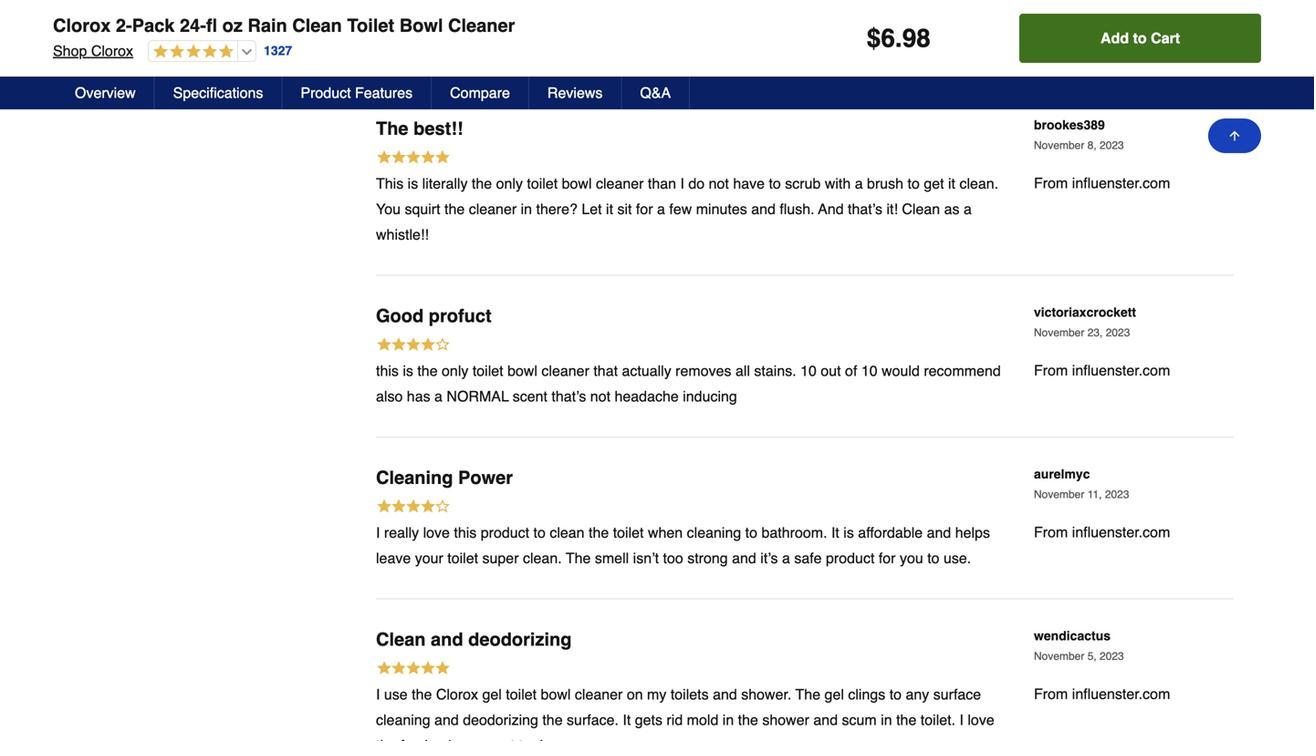 Task type: vqa. For each thing, say whether or not it's contained in the screenshot.
right more
no



Task type: locate. For each thing, give the bounding box(es) containing it.
4 from influenster.com from the top
[[1034, 686, 1170, 703]]

2 from from the top
[[1034, 362, 1068, 379]]

helps
[[955, 525, 990, 542]]

only up "normal"
[[442, 363, 469, 380]]

really
[[637, 13, 672, 30], [384, 525, 419, 542]]

0 horizontal spatial have
[[562, 0, 593, 5]]

clean inside this is literally the only toilet bowl cleaner than i do not have to scrub with a brush to get it clean. you squirt the cleaner in there? let it sit for a few minutes and flush.  and that's it!  clean as a whistle!!
[[902, 201, 940, 218]]

that's left it!
[[848, 201, 882, 218]]

bowl up surface.
[[541, 687, 571, 704]]

november inside wendicactus november 5, 2023
[[1034, 651, 1084, 664]]

0 horizontal spatial the
[[376, 118, 408, 139]]

is right 'this'
[[408, 175, 418, 192]]

this down power
[[454, 525, 477, 542]]

1 vertical spatial love
[[968, 712, 994, 729]]

clean. right super
[[523, 550, 562, 567]]

2 november from the top
[[1034, 327, 1084, 340]]

1 vertical spatial on
[[627, 687, 643, 704]]

5 stars image down clean and deodorizing at the left bottom
[[376, 660, 451, 680]]

november inside aurelmyc november 11, 2023
[[1034, 489, 1084, 502]]

2023 inside wendicactus november 5, 2023
[[1100, 651, 1124, 664]]

2 vertical spatial not
[[590, 388, 611, 405]]

november for cleaning power
[[1034, 489, 1084, 502]]

0 horizontal spatial gel
[[482, 687, 502, 704]]

cleaning inside the i use the clorox gel toilet bowl cleaner on my toilets and shower. the gel clings to any surface cleaning and deodorizing the surface. it gets rid mold in the shower and scum in the toilet. i love the fresh, clean scent too!
[[376, 712, 430, 729]]

1 vertical spatial clean.
[[523, 550, 562, 567]]

0 vertical spatial for
[[636, 201, 653, 218]]

not down that
[[590, 388, 611, 405]]

0 vertical spatial cleaning
[[687, 525, 741, 542]]

this inside this is the only toilet bowl cleaner that actually removes all stains. 10 out of 10 would recommend also has a normal scent that's not headache inducing
[[376, 363, 399, 380]]

from influenster.com for good profuct
[[1034, 362, 1170, 379]]

clorox down 2-
[[91, 42, 133, 59]]

0 horizontal spatial 10
[[800, 363, 817, 380]]

there!
[[391, 39, 429, 56]]

1 horizontal spatial cleaning
[[687, 525, 741, 542]]

0 horizontal spatial shower
[[762, 712, 809, 729]]

2 vertical spatial clorox
[[436, 687, 478, 704]]

you
[[376, 201, 401, 218]]

1 horizontal spatial have
[[733, 175, 765, 192]]

the down "features"
[[376, 118, 408, 139]]

0 vertical spatial on
[[768, 0, 784, 5]]

4 stars image down cleaning
[[376, 498, 451, 518]]

1 vertical spatial shower
[[762, 712, 809, 729]]

1 vertical spatial this
[[376, 363, 399, 380]]

and inside this is literally the only toilet bowl cleaner than i do not have to scrub with a brush to get it clean. you squirt the cleaner in there? let it sit for a few minutes and flush.  and that's it!  clean as a whistle!!
[[751, 201, 776, 218]]

deodorizing down super
[[468, 630, 572, 651]]

1 horizontal spatial that's
[[848, 201, 882, 218]]

0 horizontal spatial clean
[[441, 738, 476, 742]]

from influenster.com
[[1034, 175, 1170, 192], [1034, 362, 1170, 379], [1034, 524, 1170, 541], [1034, 686, 1170, 703]]

3 november from the top
[[1034, 489, 1084, 502]]

scent right "normal"
[[513, 388, 547, 405]]

any
[[906, 687, 929, 704]]

4 influenster.com from the top
[[1072, 686, 1170, 703]]

scrub
[[785, 175, 821, 192]]

0 horizontal spatial cleaning
[[376, 712, 430, 729]]

3 from from the top
[[1034, 524, 1068, 541]]

from down wendicactus november 5, 2023
[[1034, 686, 1068, 703]]

shower down shower.
[[762, 712, 809, 729]]

0 horizontal spatial this
[[376, 363, 399, 380]]

literally
[[422, 175, 468, 192]]

the
[[376, 118, 408, 139], [566, 550, 591, 567], [795, 687, 821, 704]]

has
[[407, 388, 430, 405]]

is inside this is literally the only toilet bowl cleaner than i do not have to scrub with a brush to get it clean. you squirt the cleaner in there? let it sit for a few minutes and flush.  and that's it!  clean as a whistle!!
[[408, 175, 418, 192]]

0 horizontal spatial use
[[384, 687, 408, 704]]

have up stain
[[562, 0, 593, 5]]

2 gel from the left
[[825, 687, 844, 704]]

1 vertical spatial the
[[566, 550, 591, 567]]

from influenster.com for clean and deodorizing
[[1034, 686, 1170, 703]]

0 horizontal spatial product
[[481, 525, 529, 542]]

and left "flush."
[[751, 201, 776, 218]]

1 from from the top
[[1034, 175, 1068, 192]]

2 vertical spatial is
[[843, 525, 854, 542]]

from down aurelmyc november 11, 2023
[[1034, 524, 1068, 541]]

2023 inside brookes389 november 8, 2023
[[1100, 139, 1124, 152]]

2 from influenster.com from the top
[[1034, 362, 1170, 379]]

specifications
[[173, 84, 263, 101]]

bowl inside this is literally the only toilet bowl cleaner than i do not have to scrub with a brush to get it clean. you squirt the cleaner in there? let it sit for a few minutes and flush.  and that's it!  clean as a whistle!!
[[562, 175, 592, 192]]

3 influenster.com from the top
[[1072, 524, 1170, 541]]

0 horizontal spatial all
[[524, 13, 538, 30]]

and left it's
[[732, 550, 756, 567]]

i inside this is literally the only toilet bowl cleaner than i do not have to scrub with a brush to get it clean. you squirt the cleaner in there? let it sit for a few minutes and flush.  and that's it!  clean as a whistle!!
[[680, 175, 684, 192]]

2 5 stars image from the top
[[376, 660, 451, 680]]

in left there?
[[521, 201, 532, 218]]

november down wendicactus at bottom right
[[1034, 651, 1084, 664]]

love
[[423, 525, 450, 542], [968, 712, 994, 729]]

let
[[582, 201, 602, 218]]

use up fresh,
[[384, 687, 408, 704]]

4 stars image down good
[[376, 336, 451, 356]]

0 vertical spatial only
[[496, 175, 523, 192]]

my up may
[[416, 0, 435, 5]]

very
[[598, 0, 625, 5]]

2023
[[1100, 139, 1124, 152], [1106, 327, 1130, 340], [1105, 489, 1129, 502], [1100, 651, 1124, 664]]

i inside i really love this product to clean the toilet when cleaning to bathroom. it is affordable and helps leave your toilet super clean. the smell isn't too strong and it's a safe product for you to use.
[[376, 525, 380, 542]]

1 4 stars image from the top
[[376, 336, 451, 356]]

november down aurelmyc
[[1034, 489, 1084, 502]]

from influenster.com down 5,
[[1034, 686, 1170, 703]]

cleaner left there?
[[469, 201, 517, 218]]

toilet right your
[[447, 550, 478, 567]]

november inside brookes389 november 8, 2023
[[1034, 139, 1084, 152]]

on
[[768, 0, 784, 5], [627, 687, 643, 704]]

the right shower.
[[795, 687, 821, 704]]

clean.
[[960, 175, 999, 192], [523, 550, 562, 567]]

0 horizontal spatial that's
[[552, 388, 586, 405]]

2 4 stars image from the top
[[376, 498, 451, 518]]

scum
[[842, 712, 877, 729]]

1 vertical spatial not
[[709, 175, 729, 192]]

toilet
[[439, 0, 470, 5], [527, 175, 558, 192], [473, 363, 503, 380], [613, 525, 644, 542], [447, 550, 478, 567], [506, 687, 537, 704]]

2 vertical spatial bowl
[[541, 687, 571, 704]]

fresh,
[[400, 738, 437, 742]]

shop clorox
[[53, 42, 133, 59]]

0 horizontal spatial love
[[423, 525, 450, 542]]

this up off
[[741, 0, 764, 5]]

only right literally
[[496, 175, 523, 192]]

.
[[895, 24, 902, 53]]

5 stars image down the best!!
[[376, 149, 451, 169]]

0 vertical spatial bowl
[[562, 175, 592, 192]]

0 vertical spatial is
[[408, 175, 418, 192]]

it right the "get"
[[948, 175, 955, 192]]

the down rust.
[[542, 13, 563, 30]]

deodorizing
[[468, 630, 572, 651], [463, 712, 538, 729]]

bowl up "normal"
[[507, 363, 537, 380]]

and left scum
[[813, 712, 838, 729]]

specifications button
[[155, 77, 282, 110]]

0 vertical spatial this
[[741, 0, 764, 5]]

surface
[[933, 687, 981, 704]]

0 vertical spatial have
[[562, 0, 593, 5]]

0 vertical spatial clean.
[[960, 175, 999, 192]]

2 horizontal spatial this
[[741, 0, 764, 5]]

with
[[825, 175, 851, 192]]

1 vertical spatial 4 stars image
[[376, 498, 451, 518]]

clean. up the "as"
[[960, 175, 999, 192]]

4.7 stars image
[[149, 44, 234, 61]]

much
[[921, 13, 957, 30]]

2 vertical spatial the
[[795, 687, 821, 704]]

0 vertical spatial scent
[[513, 388, 547, 405]]

shower
[[870, 0, 917, 5], [762, 712, 809, 729]]

a right off
[[764, 13, 772, 30]]

2 vertical spatial clean
[[376, 630, 426, 651]]

actually
[[622, 363, 671, 380]]

off
[[744, 13, 760, 30]]

is inside i really love this product to clean the toilet when cleaning to bathroom. it is affordable and helps leave your toilet super clean. the smell isn't too strong and it's a safe product for you to use.
[[843, 525, 854, 542]]

headache
[[615, 388, 679, 405]]

i use the clorox gel toilet bowl cleaner on my toilets and shower. the gel clings to any surface cleaning and deodorizing the surface. it gets rid mold in the shower and scum in the toilet. i love the fresh, clean scent too!
[[376, 687, 994, 742]]

the inside i fight my toilet and its rust. i have very hard water. i use this on my sink and shower area too. i find it may not remove all the stain but it really does take off a layer making it feel so much better in there!
[[542, 13, 563, 30]]

0 vertical spatial clean
[[550, 525, 585, 542]]

0 vertical spatial the
[[376, 118, 408, 139]]

1 horizontal spatial clean
[[550, 525, 585, 542]]

for inside i really love this product to clean the toilet when cleaning to bathroom. it is affordable and helps leave your toilet super clean. the smell isn't too strong and it's a safe product for you to use.
[[879, 550, 896, 567]]

influenster.com down 5,
[[1072, 686, 1170, 703]]

toilet up "normal"
[[473, 363, 503, 380]]

0 vertical spatial not
[[447, 13, 467, 30]]

only inside this is literally the only toilet bowl cleaner than i do not have to scrub with a brush to get it clean. you squirt the cleaner in there? let it sit for a few minutes and flush.  and that's it!  clean as a whistle!!
[[496, 175, 523, 192]]

from influenster.com down 23,
[[1034, 362, 1170, 379]]

6
[[881, 24, 895, 53]]

reviews
[[547, 84, 603, 101]]

bowl for clean and deodorizing
[[541, 687, 571, 704]]

2 horizontal spatial my
[[788, 0, 808, 5]]

all left stains.
[[736, 363, 750, 380]]

area
[[921, 0, 951, 5]]

it inside the i use the clorox gel toilet bowl cleaner on my toilets and shower. the gel clings to any surface cleaning and deodorizing the surface. it gets rid mold in the shower and scum in the toilet. i love the fresh, clean scent too!
[[623, 712, 631, 729]]

4 november from the top
[[1034, 651, 1084, 664]]

whistle!!
[[376, 226, 429, 243]]

0 vertical spatial all
[[524, 13, 538, 30]]

clean down the "get"
[[902, 201, 940, 218]]

1 vertical spatial is
[[403, 363, 413, 380]]

this is literally the only toilet bowl cleaner than i do not have to scrub with a brush to get it clean. you squirt the cleaner in there? let it sit for a few minutes and flush.  and that's it!  clean as a whistle!!
[[376, 175, 999, 243]]

0 vertical spatial product
[[481, 525, 529, 542]]

clean
[[292, 15, 342, 36], [902, 201, 940, 218], [376, 630, 426, 651]]

8,
[[1088, 139, 1097, 152]]

0 horizontal spatial for
[[636, 201, 653, 218]]

1 horizontal spatial on
[[768, 0, 784, 5]]

10 left out
[[800, 363, 817, 380]]

1 vertical spatial deodorizing
[[463, 712, 538, 729]]

clean. inside i really love this product to clean the toilet when cleaning to bathroom. it is affordable and helps leave your toilet super clean. the smell isn't too strong and it's a safe product for you to use.
[[523, 550, 562, 567]]

that's inside this is literally the only toilet bowl cleaner than i do not have to scrub with a brush to get it clean. you squirt the cleaner in there? let it sit for a few minutes and flush.  and that's it!  clean as a whistle!!
[[848, 201, 882, 218]]

inducing
[[683, 388, 737, 405]]

pack
[[132, 15, 175, 36]]

oz
[[222, 15, 243, 36]]

influenster.com down 23,
[[1072, 362, 1170, 379]]

product right safe
[[826, 550, 875, 567]]

is inside this is the only toilet bowl cleaner that actually removes all stains. 10 out of 10 would recommend also has a normal scent that's not headache inducing
[[403, 363, 413, 380]]

super
[[482, 550, 519, 567]]

1 horizontal spatial really
[[637, 13, 672, 30]]

toilet up smell
[[613, 525, 644, 542]]

toilet inside i fight my toilet and its rust. i have very hard water. i use this on my sink and shower area too. i find it may not remove all the stain but it really does take off a layer making it feel so much better in there!
[[439, 0, 470, 5]]

scent left too!
[[480, 738, 515, 742]]

1 from influenster.com from the top
[[1034, 175, 1170, 192]]

1 vertical spatial for
[[879, 550, 896, 567]]

too!
[[519, 738, 543, 742]]

2 horizontal spatial not
[[709, 175, 729, 192]]

1 horizontal spatial this
[[454, 525, 477, 542]]

to inside the i use the clorox gel toilet bowl cleaner on my toilets and shower. the gel clings to any surface cleaning and deodorizing the surface. it gets rid mold in the shower and scum in the toilet. i love the fresh, clean scent too!
[[889, 687, 902, 704]]

toilet up may
[[439, 0, 470, 5]]

is left affordable
[[843, 525, 854, 542]]

the inside i really love this product to clean the toilet when cleaning to bathroom. it is affordable and helps leave your toilet super clean. the smell isn't too strong and it's a safe product for you to use.
[[589, 525, 609, 542]]

influenster.com for the best!!
[[1072, 175, 1170, 192]]

1 horizontal spatial only
[[496, 175, 523, 192]]

deodorizing up too!
[[463, 712, 538, 729]]

really inside i fight my toilet and its rust. i have very hard water. i use this on my sink and shower area too. i find it may not remove all the stain but it really does take off a layer making it feel so much better in there!
[[637, 13, 672, 30]]

clean inside the i use the clorox gel toilet bowl cleaner on my toilets and shower. the gel clings to any surface cleaning and deodorizing the surface. it gets rid mold in the shower and scum in the toilet. i love the fresh, clean scent too!
[[441, 738, 476, 742]]

a left few
[[657, 201, 665, 218]]

0 vertical spatial really
[[637, 13, 672, 30]]

shower inside i fight my toilet and its rust. i have very hard water. i use this on my sink and shower area too. i find it may not remove all the stain but it really does take off a layer making it feel so much better in there!
[[870, 0, 917, 5]]

it left feel
[[863, 13, 870, 30]]

0 horizontal spatial not
[[447, 13, 467, 30]]

the left smell
[[566, 550, 591, 567]]

0 horizontal spatial really
[[384, 525, 419, 542]]

good
[[376, 306, 424, 327]]

hard
[[629, 0, 658, 5]]

add
[[1101, 30, 1129, 47]]

0 vertical spatial use
[[714, 0, 737, 5]]

the up smell
[[589, 525, 609, 542]]

from
[[1034, 175, 1068, 192], [1034, 362, 1068, 379], [1034, 524, 1068, 541], [1034, 686, 1068, 703]]

5 stars image
[[376, 149, 451, 169], [376, 660, 451, 680]]

my up gets
[[647, 687, 667, 704]]

1 vertical spatial it
[[623, 712, 631, 729]]

toilet up there?
[[527, 175, 558, 192]]

1 horizontal spatial gel
[[825, 687, 844, 704]]

cleaner
[[596, 175, 644, 192], [469, 201, 517, 218], [542, 363, 589, 380], [575, 687, 623, 704]]

0 vertical spatial clean
[[292, 15, 342, 36]]

1 horizontal spatial not
[[590, 388, 611, 405]]

too
[[663, 550, 683, 567]]

1 vertical spatial that's
[[552, 388, 586, 405]]

3 from influenster.com from the top
[[1034, 524, 1170, 541]]

arrow up image
[[1227, 129, 1242, 143]]

2 influenster.com from the top
[[1072, 362, 1170, 379]]

the up has
[[417, 363, 438, 380]]

1 horizontal spatial love
[[968, 712, 994, 729]]

2023 inside aurelmyc november 11, 2023
[[1105, 489, 1129, 502]]

0 horizontal spatial clean.
[[523, 550, 562, 567]]

cleaner inside this is the only toilet bowl cleaner that actually removes all stains. 10 out of 10 would recommend also has a normal scent that's not headache inducing
[[542, 363, 589, 380]]

it left gets
[[623, 712, 631, 729]]

on up gets
[[627, 687, 643, 704]]

use.
[[944, 550, 971, 567]]

1 vertical spatial clean
[[902, 201, 940, 218]]

scent
[[513, 388, 547, 405], [480, 738, 515, 742]]

in right scum
[[881, 712, 892, 729]]

1 vertical spatial 5 stars image
[[376, 660, 451, 680]]

all
[[524, 13, 538, 30], [736, 363, 750, 380]]

in
[[376, 39, 387, 56], [521, 201, 532, 218], [723, 712, 734, 729], [881, 712, 892, 729]]

cleaning up "strong"
[[687, 525, 741, 542]]

influenster.com for good profuct
[[1072, 362, 1170, 379]]

cleaning up fresh,
[[376, 712, 430, 729]]

my up layer
[[788, 0, 808, 5]]

out
[[821, 363, 841, 380]]

stain
[[567, 13, 598, 30]]

in inside this is literally the only toilet bowl cleaner than i do not have to scrub with a brush to get it clean. you squirt the cleaner in there? let it sit for a few minutes and flush.  and that's it!  clean as a whistle!!
[[521, 201, 532, 218]]

rid
[[667, 712, 683, 729]]

influenster.com for clean and deodorizing
[[1072, 686, 1170, 703]]

minutes
[[696, 201, 747, 218]]

cleaner up surface.
[[575, 687, 623, 704]]

1 5 stars image from the top
[[376, 149, 451, 169]]

1 influenster.com from the top
[[1072, 175, 1170, 192]]

add to cart
[[1101, 30, 1180, 47]]

1 horizontal spatial it
[[831, 525, 839, 542]]

not inside i fight my toilet and its rust. i have very hard water. i use this on my sink and shower area too. i find it may not remove all the stain but it really does take off a layer making it feel so much better in there!
[[447, 13, 467, 30]]

1 vertical spatial use
[[384, 687, 408, 704]]

0 vertical spatial that's
[[848, 201, 882, 218]]

love down the surface
[[968, 712, 994, 729]]

fight
[[384, 0, 412, 5]]

use
[[714, 0, 737, 5], [384, 687, 408, 704]]

clorox
[[53, 15, 111, 36], [91, 42, 133, 59], [436, 687, 478, 704]]

to
[[1133, 30, 1147, 47], [769, 175, 781, 192], [908, 175, 920, 192], [533, 525, 546, 542], [745, 525, 757, 542], [927, 550, 940, 567], [889, 687, 902, 704]]

it left the "sit"
[[606, 201, 613, 218]]

it
[[831, 525, 839, 542], [623, 712, 631, 729]]

in right mold
[[723, 712, 734, 729]]

2 horizontal spatial the
[[795, 687, 821, 704]]

from for clean and deodorizing
[[1034, 686, 1068, 703]]

4 from from the top
[[1034, 686, 1068, 703]]

1 gel from the left
[[482, 687, 502, 704]]

1 vertical spatial really
[[384, 525, 419, 542]]

1 horizontal spatial the
[[566, 550, 591, 567]]

1 vertical spatial bowl
[[507, 363, 537, 380]]

love inside the i use the clorox gel toilet bowl cleaner on my toilets and shower. the gel clings to any surface cleaning and deodorizing the surface. it gets rid mold in the shower and scum in the toilet. i love the fresh, clean scent too!
[[968, 712, 994, 729]]

1 horizontal spatial use
[[714, 0, 737, 5]]

0 vertical spatial it
[[831, 525, 839, 542]]

bowl inside the i use the clorox gel toilet bowl cleaner on my toilets and shower. the gel clings to any surface cleaning and deodorizing the surface. it gets rid mold in the shower and scum in the toilet. i love the fresh, clean scent too!
[[541, 687, 571, 704]]

scent inside this is the only toilet bowl cleaner that actually removes all stains. 10 out of 10 would recommend also has a normal scent that's not headache inducing
[[513, 388, 547, 405]]

1 horizontal spatial all
[[736, 363, 750, 380]]

5 stars image for clean
[[376, 660, 451, 680]]

cart
[[1151, 30, 1180, 47]]

clorox up "shop clorox"
[[53, 15, 111, 36]]

0 vertical spatial 4 stars image
[[376, 336, 451, 356]]

2023 for clean and deodorizing
[[1100, 651, 1124, 664]]

0 horizontal spatial it
[[623, 712, 631, 729]]

that's inside this is the only toilet bowl cleaner that actually removes all stains. 10 out of 10 would recommend also has a normal scent that's not headache inducing
[[552, 388, 586, 405]]

1 vertical spatial all
[[736, 363, 750, 380]]

1 horizontal spatial product
[[826, 550, 875, 567]]

2 horizontal spatial clean
[[902, 201, 940, 218]]

in inside i fight my toilet and its rust. i have very hard water. i use this on my sink and shower area too. i find it may not remove all the stain but it really does take off a layer making it feel so much better in there!
[[376, 39, 387, 56]]

cleaner left that
[[542, 363, 589, 380]]

2023 right 11,
[[1105, 489, 1129, 502]]

have inside this is literally the only toilet bowl cleaner than i do not have to scrub with a brush to get it clean. you squirt the cleaner in there? let it sit for a few minutes and flush.  and that's it!  clean as a whistle!!
[[733, 175, 765, 192]]

november inside victoriaxcrockett november 23, 2023
[[1034, 327, 1084, 340]]

the up fresh,
[[412, 687, 432, 704]]

the inside i really love this product to clean the toilet when cleaning to bathroom. it is affordable and helps leave your toilet super clean. the smell isn't too strong and it's a safe product for you to use.
[[566, 550, 591, 567]]

it's
[[760, 550, 778, 567]]

10 right of at the right
[[861, 363, 878, 380]]

0 horizontal spatial on
[[627, 687, 643, 704]]

1 vertical spatial clean
[[441, 738, 476, 742]]

gel left clings
[[825, 687, 844, 704]]

1 vertical spatial have
[[733, 175, 765, 192]]

from influenster.com down the 8,
[[1034, 175, 1170, 192]]

4 stars image
[[376, 336, 451, 356], [376, 498, 451, 518]]

2023 right 23,
[[1106, 327, 1130, 340]]

a right has
[[434, 388, 443, 405]]

all inside this is the only toilet bowl cleaner that actually removes all stains. 10 out of 10 would recommend also has a normal scent that's not headache inducing
[[736, 363, 750, 380]]

few
[[669, 201, 692, 218]]

love up your
[[423, 525, 450, 542]]

have inside i fight my toilet and its rust. i have very hard water. i use this on my sink and shower area too. i find it may not remove all the stain but it really does take off a layer making it feel so much better in there!
[[562, 0, 593, 5]]

add to cart button
[[1020, 14, 1261, 63]]

not
[[447, 13, 467, 30], [709, 175, 729, 192], [590, 388, 611, 405]]

it right find
[[404, 13, 411, 30]]

this up also
[[376, 363, 399, 380]]

clean inside i really love this product to clean the toilet when cleaning to bathroom. it is affordable and helps leave your toilet super clean. the smell isn't too strong and it's a safe product for you to use.
[[550, 525, 585, 542]]

1 november from the top
[[1034, 139, 1084, 152]]

really down hard
[[637, 13, 672, 30]]

on up layer
[[768, 0, 784, 5]]

squirt
[[405, 201, 440, 218]]

when
[[648, 525, 683, 542]]

2023 inside victoriaxcrockett november 23, 2023
[[1106, 327, 1130, 340]]

2023 right 5,
[[1100, 651, 1124, 664]]

a inside i fight my toilet and its rust. i have very hard water. i use this on my sink and shower area too. i find it may not remove all the stain but it really does take off a layer making it feel so much better in there!
[[764, 13, 772, 30]]

24-
[[180, 15, 206, 36]]

1 horizontal spatial my
[[647, 687, 667, 704]]

1 horizontal spatial clean.
[[960, 175, 999, 192]]

that
[[593, 363, 618, 380]]

10
[[800, 363, 817, 380], [861, 363, 878, 380]]

1 horizontal spatial for
[[879, 550, 896, 567]]

is up has
[[403, 363, 413, 380]]

not inside this is the only toilet bowl cleaner that actually removes all stains. 10 out of 10 would recommend also has a normal scent that's not headache inducing
[[590, 388, 611, 405]]

is
[[408, 175, 418, 192], [403, 363, 413, 380], [843, 525, 854, 542]]

november for good profuct
[[1034, 327, 1084, 340]]

toilets
[[671, 687, 709, 704]]

0 vertical spatial shower
[[870, 0, 917, 5]]

0 vertical spatial 5 stars image
[[376, 149, 451, 169]]

1 vertical spatial only
[[442, 363, 469, 380]]

compare button
[[432, 77, 529, 110]]

1 horizontal spatial shower
[[870, 0, 917, 5]]

influenster.com down 11,
[[1072, 524, 1170, 541]]

to inside button
[[1133, 30, 1147, 47]]

1 vertical spatial clorox
[[91, 42, 133, 59]]

shower up feel
[[870, 0, 917, 5]]

in down "toilet"
[[376, 39, 387, 56]]

november down victoriaxcrockett
[[1034, 327, 1084, 340]]

have up minutes
[[733, 175, 765, 192]]

my
[[416, 0, 435, 5], [788, 0, 808, 5], [647, 687, 667, 704]]



Task type: describe. For each thing, give the bounding box(es) containing it.
bowl
[[399, 15, 443, 36]]

not inside this is literally the only toilet bowl cleaner than i do not have to scrub with a brush to get it clean. you squirt the cleaner in there? let it sit for a few minutes and flush.  and that's it!  clean as a whistle!!
[[709, 175, 729, 192]]

victoriaxcrockett
[[1034, 305, 1136, 320]]

making
[[812, 13, 859, 30]]

cleaning inside i really love this product to clean the toilet when cleaning to bathroom. it is affordable and helps leave your toilet super clean. the smell isn't too strong and it's a safe product for you to use.
[[687, 525, 741, 542]]

use inside the i use the clorox gel toilet bowl cleaner on my toilets and shower. the gel clings to any surface cleaning and deodorizing the surface. it gets rid mold in the shower and scum in the toilet. i love the fresh, clean scent too!
[[384, 687, 408, 704]]

1 horizontal spatial clean
[[376, 630, 426, 651]]

but
[[602, 13, 622, 30]]

brookes389
[[1034, 118, 1105, 132]]

and up use.
[[927, 525, 951, 542]]

toilet inside the i use the clorox gel toilet bowl cleaner on my toilets and shower. the gel clings to any surface cleaning and deodorizing the surface. it gets rid mold in the shower and scum in the toilet. i love the fresh, clean scent too!
[[506, 687, 537, 704]]

its
[[503, 0, 517, 5]]

than
[[648, 175, 676, 192]]

safe
[[794, 550, 822, 567]]

from influenster.com for the best!!
[[1034, 175, 1170, 192]]

sit
[[617, 201, 632, 218]]

from for the best!!
[[1034, 175, 1068, 192]]

cleaner up the "sit"
[[596, 175, 644, 192]]

this inside i fight my toilet and its rust. i have very hard water. i use this on my sink and shower area too. i find it may not remove all the stain but it really does take off a layer making it feel so much better in there!
[[741, 0, 764, 5]]

5 stars image for the
[[376, 149, 451, 169]]

fl
[[206, 15, 217, 36]]

product features
[[301, 84, 413, 101]]

the right literally
[[472, 175, 492, 192]]

really inside i really love this product to clean the toilet when cleaning to bathroom. it is affordable and helps leave your toilet super clean. the smell isn't too strong and it's a safe product for you to use.
[[384, 525, 419, 542]]

2-
[[116, 15, 132, 36]]

the left fresh,
[[376, 738, 396, 742]]

toilet inside this is literally the only toilet bowl cleaner than i do not have to scrub with a brush to get it clean. you squirt the cleaner in there? let it sit for a few minutes and flush.  and that's it!  clean as a whistle!!
[[527, 175, 558, 192]]

feel
[[874, 13, 898, 30]]

clean. inside this is literally the only toilet bowl cleaner than i do not have to scrub with a brush to get it clean. you squirt the cleaner in there? let it sit for a few minutes and flush.  and that's it!  clean as a whistle!!
[[960, 175, 999, 192]]

and
[[818, 201, 844, 218]]

0 horizontal spatial clean
[[292, 15, 342, 36]]

0 vertical spatial deodorizing
[[468, 630, 572, 651]]

a inside i really love this product to clean the toilet when cleaning to bathroom. it is affordable and helps leave your toilet super clean. the smell isn't too strong and it's a safe product for you to use.
[[782, 550, 790, 567]]

only inside this is the only toilet bowl cleaner that actually removes all stains. 10 out of 10 would recommend also has a normal scent that's not headache inducing
[[442, 363, 469, 380]]

bathroom.
[[762, 525, 827, 542]]

and up making
[[842, 0, 866, 5]]

would
[[882, 363, 920, 380]]

from influenster.com for cleaning power
[[1034, 524, 1170, 541]]

may
[[415, 13, 443, 30]]

product
[[301, 84, 351, 101]]

1 10 from the left
[[800, 363, 817, 380]]

clean and deodorizing
[[376, 630, 572, 651]]

the best!!
[[376, 118, 463, 139]]

isn't
[[633, 550, 659, 567]]

good profuct
[[376, 306, 492, 327]]

cleaner inside the i use the clorox gel toilet bowl cleaner on my toilets and shower. the gel clings to any surface cleaning and deodorizing the surface. it gets rid mold in the shower and scum in the toilet. i love the fresh, clean scent too!
[[575, 687, 623, 704]]

i fight my toilet and its rust. i have very hard water. i use this on my sink and shower area too. i find it may not remove all the stain but it really does take off a layer making it feel so much better in there!
[[376, 0, 998, 56]]

the down shower.
[[738, 712, 758, 729]]

the down any
[[896, 712, 917, 729]]

rain
[[248, 15, 287, 36]]

2 10 from the left
[[861, 363, 878, 380]]

i really love this product to clean the toilet when cleaning to bathroom. it is affordable and helps leave your toilet super clean. the smell isn't too strong and it's a safe product for you to use.
[[376, 525, 990, 567]]

clorox 2-pack 24-fl oz rain clean toilet bowl cleaner
[[53, 15, 515, 36]]

so
[[902, 13, 917, 30]]

it!
[[887, 201, 898, 218]]

cleaner
[[448, 15, 515, 36]]

a right with
[[855, 175, 863, 192]]

you
[[900, 550, 923, 567]]

love inside i really love this product to clean the toilet when cleaning to bathroom. it is affordable and helps leave your toilet super clean. the smell isn't too strong and it's a safe product for you to use.
[[423, 525, 450, 542]]

recommend
[[924, 363, 1001, 380]]

removes
[[675, 363, 731, 380]]

overview
[[75, 84, 136, 101]]

find
[[376, 13, 400, 30]]

deodorizing inside the i use the clorox gel toilet bowl cleaner on my toilets and shower. the gel clings to any surface cleaning and deodorizing the surface. it gets rid mold in the shower and scum in the toilet. i love the fresh, clean scent too!
[[463, 712, 538, 729]]

from for good profuct
[[1034, 362, 1068, 379]]

november for the best!!
[[1034, 139, 1084, 152]]

0 horizontal spatial my
[[416, 0, 435, 5]]

this
[[376, 175, 404, 192]]

toilet inside this is the only toilet bowl cleaner that actually removes all stains. 10 out of 10 would recommend also has a normal scent that's not headache inducing
[[473, 363, 503, 380]]

it inside i really love this product to clean the toilet when cleaning to bathroom. it is affordable and helps leave your toilet super clean. the smell isn't too strong and it's a safe product for you to use.
[[831, 525, 839, 542]]

the up too!
[[542, 712, 563, 729]]

normal
[[447, 388, 509, 405]]

there?
[[536, 201, 578, 218]]

cleaning power
[[376, 468, 513, 489]]

and up fresh,
[[434, 712, 459, 729]]

0 vertical spatial clorox
[[53, 15, 111, 36]]

on inside the i use the clorox gel toilet bowl cleaner on my toilets and shower. the gel clings to any surface cleaning and deodorizing the surface. it gets rid mold in the shower and scum in the toilet. i love the fresh, clean scent too!
[[627, 687, 643, 704]]

the inside the i use the clorox gel toilet bowl cleaner on my toilets and shower. the gel clings to any surface cleaning and deodorizing the surface. it gets rid mold in the shower and scum in the toilet. i love the fresh, clean scent too!
[[795, 687, 821, 704]]

bowl inside this is the only toilet bowl cleaner that actually removes all stains. 10 out of 10 would recommend also has a normal scent that's not headache inducing
[[507, 363, 537, 380]]

2023 for cleaning power
[[1105, 489, 1129, 502]]

also
[[376, 388, 403, 405]]

toilet
[[347, 15, 394, 36]]

shower.
[[741, 687, 792, 704]]

this inside i really love this product to clean the toilet when cleaning to bathroom. it is affordable and helps leave your toilet super clean. the smell isn't too strong and it's a safe product for you to use.
[[454, 525, 477, 542]]

reviews button
[[529, 77, 622, 110]]

is for good
[[403, 363, 413, 380]]

this is the only toilet bowl cleaner that actually removes all stains. 10 out of 10 would recommend also has a normal scent that's not headache inducing
[[376, 363, 1001, 405]]

get
[[924, 175, 944, 192]]

q&a
[[640, 84, 671, 101]]

98
[[902, 24, 931, 53]]

2023 for the best!!
[[1100, 139, 1124, 152]]

does
[[676, 13, 708, 30]]

flush.
[[780, 201, 815, 218]]

use inside i fight my toilet and its rust. i have very hard water. i use this on my sink and shower area too. i find it may not remove all the stain but it really does take off a layer making it feel so much better in there!
[[714, 0, 737, 5]]

from for cleaning power
[[1034, 524, 1068, 541]]

layer
[[776, 13, 807, 30]]

bowl for the best!!
[[562, 175, 592, 192]]

november for clean and deodorizing
[[1034, 651, 1084, 664]]

a right the "as"
[[964, 201, 972, 218]]

brush
[[867, 175, 904, 192]]

your
[[415, 550, 443, 567]]

scent inside the i use the clorox gel toilet bowl cleaner on my toilets and shower. the gel clings to any surface cleaning and deodorizing the surface. it gets rid mold in the shower and scum in the toilet. i love the fresh, clean scent too!
[[480, 738, 515, 742]]

do
[[688, 175, 705, 192]]

brookes389 november 8, 2023
[[1034, 118, 1124, 152]]

profuct
[[429, 306, 492, 327]]

and up mold
[[713, 687, 737, 704]]

gets
[[635, 712, 663, 729]]

1 vertical spatial product
[[826, 550, 875, 567]]

all inside i fight my toilet and its rust. i have very hard water. i use this on my sink and shower area too. i find it may not remove all the stain but it really does take off a layer making it feel so much better in there!
[[524, 13, 538, 30]]

the down literally
[[444, 201, 465, 218]]

and up remove
[[474, 0, 499, 5]]

surface.
[[567, 712, 619, 729]]

influenster.com for cleaning power
[[1072, 524, 1170, 541]]

and down your
[[431, 630, 463, 651]]

2023 for good profuct
[[1106, 327, 1130, 340]]

of
[[845, 363, 857, 380]]

overview button
[[57, 77, 155, 110]]

the inside this is the only toilet bowl cleaner that actually removes all stains. 10 out of 10 would recommend also has a normal scent that's not headache inducing
[[417, 363, 438, 380]]

my inside the i use the clorox gel toilet bowl cleaner on my toilets and shower. the gel clings to any surface cleaning and deodorizing the surface. it gets rid mold in the shower and scum in the toilet. i love the fresh, clean scent too!
[[647, 687, 667, 704]]

smell
[[595, 550, 629, 567]]

take
[[712, 13, 740, 30]]

better
[[961, 13, 998, 30]]

victoriaxcrockett november 23, 2023
[[1034, 305, 1136, 340]]

rust.
[[521, 0, 550, 5]]

4 stars image for cleaning
[[376, 498, 451, 518]]

11,
[[1088, 489, 1102, 502]]

a inside this is the only toilet bowl cleaner that actually removes all stains. 10 out of 10 would recommend also has a normal scent that's not headache inducing
[[434, 388, 443, 405]]

toilet.
[[921, 712, 956, 729]]

mold
[[687, 712, 719, 729]]

it right but
[[626, 13, 633, 30]]

on inside i fight my toilet and its rust. i have very hard water. i use this on my sink and shower area too. i find it may not remove all the stain but it really does take off a layer making it feel so much better in there!
[[768, 0, 784, 5]]

shower inside the i use the clorox gel toilet bowl cleaner on my toilets and shower. the gel clings to any surface cleaning and deodorizing the surface. it gets rid mold in the shower and scum in the toilet. i love the fresh, clean scent too!
[[762, 712, 809, 729]]

as
[[944, 201, 960, 218]]

affordable
[[858, 525, 923, 542]]

clorox inside the i use the clorox gel toilet bowl cleaner on my toilets and shower. the gel clings to any surface cleaning and deodorizing the surface. it gets rid mold in the shower and scum in the toilet. i love the fresh, clean scent too!
[[436, 687, 478, 704]]

compare
[[450, 84, 510, 101]]

shop
[[53, 42, 87, 59]]

4 stars image for good
[[376, 336, 451, 356]]

for inside this is literally the only toilet bowl cleaner than i do not have to scrub with a brush to get it clean. you squirt the cleaner in there? let it sit for a few minutes and flush.  and that's it!  clean as a whistle!!
[[636, 201, 653, 218]]

is for the
[[408, 175, 418, 192]]



